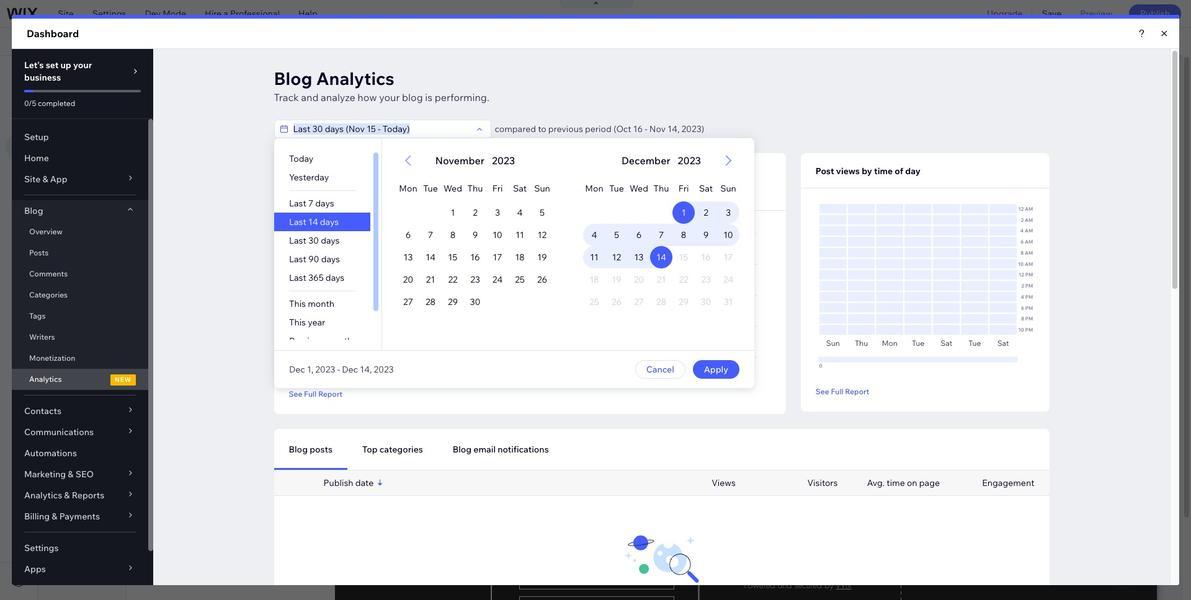 Task type: vqa. For each thing, say whether or not it's contained in the screenshot.
Search
yes



Task type: describe. For each thing, give the bounding box(es) containing it.
pages for blog
[[162, 100, 187, 111]]

site for site menu
[[53, 101, 69, 112]]

hire
[[205, 8, 222, 19]]

site menu
[[53, 101, 94, 112]]

site for site pages and menu
[[53, 68, 72, 80]]

publish
[[1140, 8, 1170, 19]]

mode
[[163, 8, 186, 19]]

search button
[[1126, 28, 1191, 55]]

blog
[[142, 100, 160, 111]]

1 vertical spatial menu
[[71, 101, 94, 112]]

hire a professional
[[205, 8, 280, 19]]

settings
[[92, 8, 126, 19]]

publish button
[[1129, 4, 1181, 23]]

https://www.wix.com/mysite connect your domain
[[213, 36, 420, 47]]

dev mode
[[145, 8, 186, 19]]

tools
[[1092, 36, 1114, 47]]

0 vertical spatial menu
[[125, 68, 152, 80]]

site for site
[[58, 8, 74, 19]]

connect
[[332, 36, 367, 47]]



Task type: locate. For each thing, give the bounding box(es) containing it.
menu
[[125, 68, 152, 80], [71, 101, 94, 112]]

0 vertical spatial pages
[[74, 68, 103, 80]]

1 vertical spatial pages
[[162, 100, 187, 111]]

100% button
[[1015, 28, 1066, 55]]

menu down site pages and menu
[[71, 101, 94, 112]]

help
[[298, 8, 317, 19]]

2 vertical spatial site
[[53, 101, 69, 112]]

tools button
[[1066, 28, 1125, 55]]

domain
[[389, 36, 420, 47]]

0 horizontal spatial pages
[[74, 68, 103, 80]]

search
[[1152, 36, 1180, 47]]

100%
[[1035, 36, 1057, 47]]

your
[[369, 36, 387, 47]]

pages for site
[[74, 68, 103, 80]]

pages left and
[[74, 68, 103, 80]]

site down site pages and menu
[[53, 101, 69, 112]]

site
[[58, 8, 74, 19], [53, 68, 72, 80], [53, 101, 69, 112]]

a
[[224, 8, 228, 19]]

preview button
[[1071, 0, 1122, 27]]

https://www.wix.com/mysite
[[213, 36, 327, 47]]

1 horizontal spatial menu
[[125, 68, 152, 80]]

pages
[[74, 68, 103, 80], [162, 100, 187, 111]]

1 vertical spatial site
[[53, 68, 72, 80]]

save button
[[1033, 0, 1071, 27]]

dev
[[145, 8, 161, 19]]

save
[[1042, 8, 1062, 19]]

professional
[[230, 8, 280, 19]]

0 horizontal spatial menu
[[71, 101, 94, 112]]

preview
[[1080, 8, 1112, 19]]

upgrade
[[987, 8, 1023, 19]]

pages right blog
[[162, 100, 187, 111]]

0 vertical spatial site
[[58, 8, 74, 19]]

site pages and menu
[[53, 68, 152, 80]]

and
[[105, 68, 123, 80]]

1 horizontal spatial pages
[[162, 100, 187, 111]]

blog pages
[[142, 100, 187, 111]]

site up the blog
[[58, 8, 74, 19]]

blog
[[47, 36, 71, 47]]

menu right and
[[125, 68, 152, 80]]

site down the blog
[[53, 68, 72, 80]]



